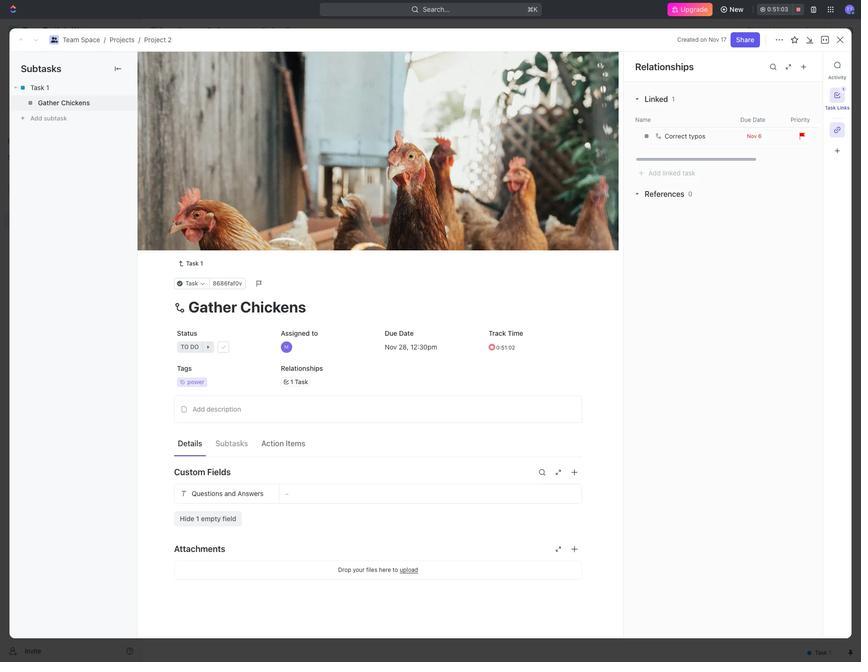 Task type: describe. For each thing, give the bounding box(es) containing it.
Search tasks... text field
[[743, 108, 838, 122]]

questions and answers
[[192, 490, 264, 498]]

due for due date
[[385, 329, 397, 337]]

task sidebar content section
[[621, 52, 861, 639]]

on
[[700, 36, 707, 43]]

due date button
[[730, 116, 778, 124]]

home link
[[4, 46, 138, 61]]

1 vertical spatial task 1 link
[[174, 258, 207, 269]]

add description button
[[177, 402, 579, 417]]

do inside dropdown button
[[190, 343, 199, 350]]

nov 28 , 12:30 pm
[[385, 343, 437, 351]]

0 horizontal spatial project 2
[[165, 56, 221, 72]]

1 horizontal spatial add task
[[255, 134, 280, 141]]

share button down new on the top of page
[[741, 23, 771, 38]]

files
[[366, 566, 377, 573]]

name
[[635, 116, 651, 123]]

track
[[489, 329, 506, 337]]

1 horizontal spatial projects link
[[205, 25, 244, 36]]

linked
[[663, 169, 681, 177]]

1 horizontal spatial projects
[[217, 26, 242, 34]]

typos
[[689, 132, 705, 140]]

1 vertical spatial task 1
[[191, 165, 210, 173]]

attachments button
[[174, 538, 582, 561]]

– button
[[279, 484, 582, 503]]

progress
[[183, 134, 214, 141]]

reposition
[[488, 235, 521, 243]]

1 inside custom fields element
[[196, 515, 199, 523]]

task
[[682, 169, 695, 177]]

0
[[688, 190, 692, 198]]

change cover
[[533, 235, 576, 243]]

to inside to do dropdown button
[[181, 343, 189, 350]]

custom fields
[[174, 467, 231, 477]]

tags power
[[177, 364, 204, 386]]

correct
[[665, 132, 687, 140]]

action items button
[[258, 435, 309, 452]]

1 horizontal spatial add task button
[[243, 132, 284, 143]]

add linked task button
[[638, 169, 695, 177]]

1 button for 1
[[212, 164, 226, 174]]

priority
[[791, 116, 810, 123]]

date
[[753, 116, 765, 123]]

0 horizontal spatial relationships
[[281, 364, 323, 372]]

0 horizontal spatial project 2 link
[[144, 36, 172, 44]]

1 inside linked 1
[[672, 95, 675, 103]]

team for team space / projects / project 2
[[63, 36, 79, 44]]

time
[[508, 329, 523, 337]]

task button
[[174, 278, 209, 289]]

board
[[177, 88, 196, 96]]

table link
[[286, 85, 305, 98]]

action items
[[261, 439, 305, 448]]

0 vertical spatial share
[[747, 26, 765, 34]]

nov for nov 6
[[747, 133, 757, 139]]

tags
[[177, 364, 192, 372]]

upload button
[[400, 567, 418, 574]]

due for due date
[[740, 116, 751, 123]]

drop your files here to upload
[[338, 566, 418, 574]]

inbox
[[23, 65, 39, 74]]

search...
[[423, 5, 450, 13]]

1 vertical spatial share
[[736, 36, 754, 44]]

custom fields button
[[174, 461, 582, 484]]

hide 1 empty field
[[180, 515, 236, 523]]

0 horizontal spatial task 1 link
[[9, 80, 137, 95]]

power button
[[174, 374, 270, 391]]

dashboards link
[[4, 94, 138, 110]]

0 vertical spatial user group image
[[151, 28, 157, 33]]

1 horizontal spatial team space link
[[148, 25, 199, 36]]

add linked task
[[649, 169, 695, 177]]

reposition button
[[482, 231, 527, 247]]

to do inside dropdown button
[[181, 343, 199, 350]]

gather chickens link
[[9, 95, 137, 111]]

share button right 17
[[730, 32, 760, 47]]

in
[[176, 134, 182, 141]]

linked 1
[[645, 95, 675, 103]]

add down automations button
[[793, 61, 805, 69]]

nov for nov 28 , 12:30 pm
[[385, 343, 397, 351]]

change cover button
[[527, 231, 582, 247]]

m button
[[278, 339, 374, 356]]

upgrade link
[[667, 3, 712, 16]]

due date
[[385, 329, 414, 337]]

gather chickens
[[38, 99, 90, 107]]

tree inside sidebar navigation
[[4, 165, 138, 293]]

2 vertical spatial project
[[165, 56, 207, 72]]

28
[[399, 343, 407, 351]]

favorites button
[[4, 136, 36, 147]]

add down dashboards
[[30, 114, 42, 122]]

team space
[[159, 26, 197, 34]]

task inside dropdown button
[[185, 280, 198, 287]]

space for team space / projects / project 2
[[81, 36, 100, 44]]

0:51:03 for 0:51:03 dropdown button
[[496, 344, 515, 350]]

invite
[[25, 647, 41, 655]]

team for team space
[[159, 26, 176, 34]]

0 horizontal spatial subtasks
[[21, 63, 61, 74]]

task links
[[825, 105, 850, 111]]

new button
[[716, 2, 749, 17]]

chickens
[[61, 99, 90, 107]]

nov 6 button
[[731, 133, 778, 139]]

project inside "link"
[[262, 26, 284, 34]]

activity
[[828, 74, 846, 80]]

details
[[178, 439, 202, 448]]

empty
[[201, 515, 221, 523]]

8686faf0v
[[213, 280, 242, 287]]

12:30
[[410, 343, 427, 351]]

1 horizontal spatial project 2 link
[[250, 25, 292, 36]]

task 2
[[191, 181, 211, 190]]

2 vertical spatial add task button
[[187, 196, 223, 208]]

cover
[[559, 235, 576, 243]]



Task type: locate. For each thing, give the bounding box(es) containing it.
0 vertical spatial hide
[[492, 111, 505, 118]]

user group image
[[151, 28, 157, 33], [10, 186, 17, 192]]

gantt link
[[320, 85, 340, 98]]

2
[[286, 26, 290, 34], [168, 36, 172, 44], [210, 56, 218, 72], [225, 134, 229, 141], [207, 181, 211, 190], [205, 224, 209, 232]]

fields
[[207, 467, 231, 477]]

0 vertical spatial 0:51:03
[[767, 6, 788, 13]]

project 2 link
[[250, 25, 292, 36], [144, 36, 172, 44]]

docs
[[23, 82, 38, 90]]

add description
[[193, 405, 241, 413]]

share right 17
[[736, 36, 754, 44]]

due inside dropdown button
[[740, 116, 751, 123]]

list link
[[211, 85, 224, 98]]

drop
[[338, 566, 351, 573]]

relationships up linked 1
[[635, 61, 694, 72]]

0 vertical spatial relationships
[[635, 61, 694, 72]]

nov left 6
[[747, 133, 757, 139]]

1 vertical spatial relationships
[[281, 364, 323, 372]]

2 horizontal spatial add task button
[[787, 57, 827, 73]]

add task button down task 2
[[187, 196, 223, 208]]

0 vertical spatial add task
[[793, 61, 821, 69]]

share down new button at the top
[[747, 26, 765, 34]]

0:51:03 for 0:51:03 button
[[767, 6, 788, 13]]

2 horizontal spatial add task
[[793, 61, 821, 69]]

assignees
[[395, 111, 424, 118]]

0 vertical spatial nov
[[709, 36, 719, 43]]

–
[[285, 490, 289, 497]]

0 vertical spatial add task button
[[787, 57, 827, 73]]

add subtask button
[[9, 111, 137, 126]]

1 horizontal spatial relationships
[[635, 61, 694, 72]]

subtasks inside button
[[215, 439, 248, 448]]

project 2
[[262, 26, 290, 34], [165, 56, 221, 72]]

m
[[284, 344, 289, 350]]

0 horizontal spatial 0:51:03
[[496, 344, 515, 350]]

pm
[[427, 343, 437, 351]]

0 horizontal spatial team space link
[[63, 36, 100, 44]]

add subtask
[[30, 114, 67, 122]]

6
[[758, 133, 762, 139]]

1 vertical spatial due
[[385, 329, 397, 337]]

assignees button
[[384, 109, 428, 121]]

description
[[207, 405, 241, 413]]

0:51:03 inside 0:51:03 dropdown button
[[496, 344, 515, 350]]

0 horizontal spatial nov
[[385, 343, 397, 351]]

add left linked
[[649, 169, 661, 177]]

add task for add task button to the top
[[793, 61, 821, 69]]

hide
[[492, 111, 505, 118], [180, 515, 194, 523]]

1 button right task 2
[[213, 181, 226, 190]]

add task button down calendar link
[[243, 132, 284, 143]]

home
[[23, 49, 41, 57]]

2 horizontal spatial nov
[[747, 133, 757, 139]]

subtasks down home
[[21, 63, 61, 74]]

1 vertical spatial projects
[[110, 36, 135, 44]]

user group image left team space
[[151, 28, 157, 33]]

new
[[730, 5, 744, 13]]

1 horizontal spatial subtasks
[[215, 439, 248, 448]]

nov inside dropdown button
[[747, 133, 757, 139]]

in progress
[[176, 134, 214, 141]]

0 horizontal spatial space
[[81, 36, 100, 44]]

hide inside button
[[492, 111, 505, 118]]

calendar
[[242, 88, 270, 96]]

team space / projects / project 2
[[63, 36, 172, 44]]

add task down automations button
[[793, 61, 821, 69]]

1 vertical spatial to do
[[181, 343, 199, 350]]

answers
[[238, 490, 264, 498]]

references 0
[[645, 190, 692, 198]]

2 inside "link"
[[286, 26, 290, 34]]

due date
[[740, 116, 765, 123]]

2 vertical spatial nov
[[385, 343, 397, 351]]

0 horizontal spatial projects
[[110, 36, 135, 44]]

to do button
[[174, 339, 270, 356]]

task sidebar navigation tab list
[[825, 57, 850, 158]]

correct typos link
[[653, 128, 728, 144]]

custom fields element
[[174, 484, 582, 527]]

add inside task sidebar content 'section'
[[649, 169, 661, 177]]

/
[[201, 26, 203, 34], [246, 26, 248, 34], [104, 36, 106, 44], [138, 36, 140, 44]]

1 vertical spatial project
[[144, 36, 166, 44]]

hide button
[[489, 109, 509, 121]]

add down calendar link
[[255, 134, 266, 141]]

1 horizontal spatial project 2
[[262, 26, 290, 34]]

task inside tab list
[[825, 105, 836, 111]]

1 vertical spatial 1 button
[[212, 164, 226, 174]]

0 vertical spatial subtasks
[[21, 63, 61, 74]]

add
[[793, 61, 805, 69], [30, 114, 42, 122], [255, 134, 266, 141], [649, 169, 661, 177], [191, 198, 203, 206], [193, 405, 205, 413]]

0 vertical spatial task 1 link
[[9, 80, 137, 95]]

to do down status
[[181, 343, 199, 350]]

tt button
[[842, 2, 857, 17]]

1 horizontal spatial due
[[740, 116, 751, 123]]

share
[[747, 26, 765, 34], [736, 36, 754, 44]]

do
[[185, 224, 194, 232], [190, 343, 199, 350]]

task 1 up the task dropdown button
[[186, 260, 203, 267]]

add down task 2
[[191, 198, 203, 206]]

0 horizontal spatial user group image
[[10, 186, 17, 192]]

hide inside custom fields element
[[180, 515, 194, 523]]

here
[[379, 566, 391, 573]]

0:51:03
[[767, 6, 788, 13], [496, 344, 515, 350]]

to inside drop your files here to upload
[[393, 566, 398, 573]]

and
[[224, 490, 236, 498]]

inbox link
[[4, 62, 138, 77]]

0 vertical spatial team
[[159, 26, 176, 34]]

add task for bottommost add task button
[[191, 198, 219, 206]]

spaces
[[8, 154, 28, 161]]

0:51:03 inside 0:51:03 button
[[767, 6, 788, 13]]

0 horizontal spatial projects link
[[110, 36, 135, 44]]

assigned
[[281, 329, 310, 337]]

2 vertical spatial 1 button
[[213, 181, 226, 190]]

task 1 link up the task dropdown button
[[174, 258, 207, 269]]

0 horizontal spatial hide
[[180, 515, 194, 523]]

field
[[223, 515, 236, 523]]

0 vertical spatial projects
[[217, 26, 242, 34]]

change
[[533, 235, 557, 243]]

upload
[[400, 567, 418, 574]]

user group image
[[51, 37, 58, 43]]

user group image down spaces
[[10, 186, 17, 192]]

1 horizontal spatial user group image
[[151, 28, 157, 33]]

0:51:03 down track time
[[496, 344, 515, 350]]

custom
[[174, 467, 205, 477]]

0 horizontal spatial team
[[63, 36, 79, 44]]

track time
[[489, 329, 523, 337]]

1 button
[[830, 86, 846, 103], [212, 164, 226, 174], [213, 181, 226, 190]]

1
[[46, 84, 49, 92], [842, 87, 844, 92], [672, 95, 675, 103], [207, 165, 210, 173], [221, 165, 224, 172], [222, 182, 225, 189], [200, 260, 203, 267], [290, 378, 293, 385], [196, 515, 199, 523]]

task 1 up dashboards
[[30, 84, 49, 92]]

relationships inside task sidebar content 'section'
[[635, 61, 694, 72]]

space for team space
[[178, 26, 197, 34]]

1 vertical spatial space
[[81, 36, 100, 44]]

1 button for 2
[[213, 181, 226, 190]]

details button
[[174, 435, 206, 452]]

table
[[288, 88, 305, 96]]

0 vertical spatial project 2
[[262, 26, 290, 34]]

created on nov 17
[[677, 36, 727, 43]]

1 vertical spatial 0:51:03
[[496, 344, 515, 350]]

docs link
[[4, 78, 138, 93]]

0 vertical spatial due
[[740, 116, 751, 123]]

1 vertical spatial subtasks
[[215, 439, 248, 448]]

sidebar navigation
[[0, 19, 142, 662]]

favorites
[[8, 138, 33, 145]]

1 horizontal spatial team
[[159, 26, 176, 34]]

2 vertical spatial add task
[[191, 198, 219, 206]]

8686faf0v button
[[209, 278, 246, 289]]

do down status
[[190, 343, 199, 350]]

1 task
[[290, 378, 308, 385]]

to do down task 2
[[176, 224, 194, 232]]

1 vertical spatial hide
[[180, 515, 194, 523]]

assigned to
[[281, 329, 318, 337]]

items
[[286, 439, 305, 448]]

1 vertical spatial team
[[63, 36, 79, 44]]

tree
[[4, 165, 138, 293]]

add task down calendar
[[255, 134, 280, 141]]

0 vertical spatial task 1
[[30, 84, 49, 92]]

links
[[837, 105, 850, 111]]

1 inside task sidebar navigation tab list
[[842, 87, 844, 92]]

0 vertical spatial 1 button
[[830, 86, 846, 103]]

1 button inside task sidebar navigation tab list
[[830, 86, 846, 103]]

correct typos
[[665, 132, 705, 140]]

add task down task 2
[[191, 198, 219, 206]]

task 1 link
[[9, 80, 137, 95], [174, 258, 207, 269]]

add task button down automations button
[[787, 57, 827, 73]]

0 vertical spatial project
[[262, 26, 284, 34]]

0:51:03 up automations
[[767, 6, 788, 13]]

team
[[159, 26, 176, 34], [63, 36, 79, 44]]

Edit task name text field
[[174, 298, 582, 316]]

user group image inside tree
[[10, 186, 17, 192]]

1 horizontal spatial space
[[178, 26, 197, 34]]

1 vertical spatial do
[[190, 343, 199, 350]]

your
[[353, 566, 365, 573]]

1 button up task links
[[830, 86, 846, 103]]

0 horizontal spatial add task button
[[187, 196, 223, 208]]

1 vertical spatial add task
[[255, 134, 280, 141]]

task 1 up task 2
[[191, 165, 210, 173]]

automations
[[780, 26, 819, 34]]

1 vertical spatial user group image
[[10, 186, 17, 192]]

1 vertical spatial nov
[[747, 133, 757, 139]]

1 horizontal spatial hide
[[492, 111, 505, 118]]

subtask
[[44, 114, 67, 122]]

1 button down "progress"
[[212, 164, 226, 174]]

0 horizontal spatial due
[[385, 329, 397, 337]]

priority button
[[778, 116, 825, 124]]

1 vertical spatial add task button
[[243, 132, 284, 143]]

hide for hide 1 empty field
[[180, 515, 194, 523]]

board link
[[175, 85, 196, 98]]

questions
[[192, 490, 223, 498]]

add left 'description'
[[193, 405, 205, 413]]

project
[[262, 26, 284, 34], [144, 36, 166, 44], [165, 56, 207, 72]]

1 horizontal spatial task 1 link
[[174, 258, 207, 269]]

2 vertical spatial task 1
[[186, 260, 203, 267]]

1 horizontal spatial 0:51:03
[[767, 6, 788, 13]]

1 vertical spatial project 2
[[165, 56, 221, 72]]

subtasks button
[[212, 435, 252, 452]]

0 horizontal spatial add task
[[191, 198, 219, 206]]

⌘k
[[527, 5, 538, 13]]

automations button
[[775, 23, 824, 37]]

nov left 28
[[385, 343, 397, 351]]

nov left 17
[[709, 36, 719, 43]]

0 vertical spatial to do
[[176, 224, 194, 232]]

dashboards
[[23, 98, 60, 106]]

task 1 link up the chickens
[[9, 80, 137, 95]]

hide for hide
[[492, 111, 505, 118]]

projects
[[217, 26, 242, 34], [110, 36, 135, 44]]

0 vertical spatial space
[[178, 26, 197, 34]]

0 vertical spatial do
[[185, 224, 194, 232]]

subtasks up fields
[[215, 439, 248, 448]]

1 horizontal spatial nov
[[709, 36, 719, 43]]

relationships up 1 task
[[281, 364, 323, 372]]

do down task 2
[[185, 224, 194, 232]]



Task type: vqa. For each thing, say whether or not it's contained in the screenshot.
ClickUp for Task
no



